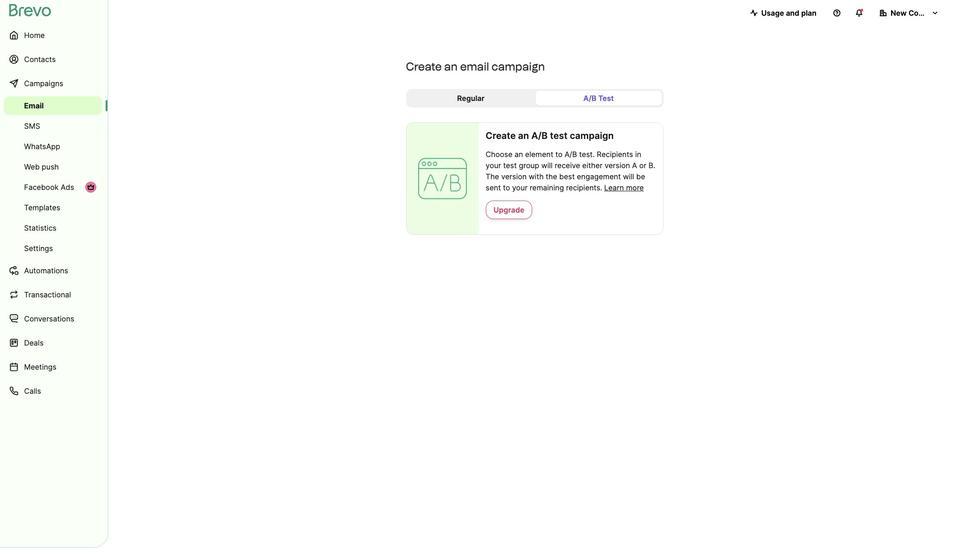 Task type: locate. For each thing, give the bounding box(es) containing it.
0 vertical spatial test
[[550, 130, 568, 141]]

1 vertical spatial test
[[504, 161, 517, 170]]

email
[[460, 60, 489, 73]]

create
[[406, 60, 442, 73], [486, 130, 516, 141]]

1 vertical spatial create
[[486, 130, 516, 141]]

2 horizontal spatial a/b
[[584, 94, 597, 103]]

be
[[637, 172, 646, 181]]

0 horizontal spatial a/b
[[532, 130, 548, 141]]

1 horizontal spatial a/b
[[565, 150, 577, 159]]

a/b up element
[[532, 130, 548, 141]]

new company button
[[873, 4, 947, 22]]

1 vertical spatial a/b
[[532, 130, 548, 141]]

1 vertical spatial your
[[512, 183, 528, 192]]

to right sent
[[503, 183, 510, 192]]

will up "learn more" link
[[623, 172, 635, 181]]

2 vertical spatial an
[[515, 150, 523, 159]]

1 vertical spatial campaign
[[570, 130, 614, 141]]

test
[[550, 130, 568, 141], [504, 161, 517, 170]]

0 horizontal spatial version
[[502, 172, 527, 181]]

0 horizontal spatial test
[[504, 161, 517, 170]]

test down choose
[[504, 161, 517, 170]]

usage
[[762, 8, 785, 18]]

either
[[583, 161, 603, 170]]

0 vertical spatial version
[[605, 161, 630, 170]]

campaign up the test.
[[570, 130, 614, 141]]

0 horizontal spatial campaign
[[492, 60, 545, 73]]

facebook ads
[[24, 183, 74, 192]]

an
[[445, 60, 458, 73], [518, 130, 529, 141], [515, 150, 523, 159]]

contacts link
[[4, 48, 102, 70]]

a/b inside button
[[584, 94, 597, 103]]

calls
[[24, 387, 41, 396]]

an inside choose an element to a/b test. recipients in your test group will receive either version a or b. the version with the best engagement will be sent to your remaining recipients.
[[515, 150, 523, 159]]

0 vertical spatial create
[[406, 60, 442, 73]]

campaign
[[492, 60, 545, 73], [570, 130, 614, 141]]

receive
[[555, 161, 581, 170]]

campaigns
[[24, 79, 63, 88]]

group
[[519, 161, 540, 170]]

facebook ads link
[[4, 178, 102, 197]]

an for email
[[445, 60, 458, 73]]

1 horizontal spatial test
[[550, 130, 568, 141]]

campaign right email
[[492, 60, 545, 73]]

conversations
[[24, 314, 74, 324]]

an up element
[[518, 130, 529, 141]]

an up group at the right
[[515, 150, 523, 159]]

calls link
[[4, 380, 102, 402]]

to
[[556, 150, 563, 159], [503, 183, 510, 192]]

1 horizontal spatial campaign
[[570, 130, 614, 141]]

0 horizontal spatial your
[[486, 161, 501, 170]]

statistics link
[[4, 219, 102, 237]]

automations link
[[4, 260, 102, 282]]

version down recipients
[[605, 161, 630, 170]]

a/b test button
[[536, 91, 662, 106]]

deals
[[24, 338, 44, 348]]

create for create an a/b test campaign
[[486, 130, 516, 141]]

0 horizontal spatial create
[[406, 60, 442, 73]]

0 vertical spatial to
[[556, 150, 563, 159]]

0 vertical spatial a/b
[[584, 94, 597, 103]]

to up receive
[[556, 150, 563, 159]]

version down group at the right
[[502, 172, 527, 181]]

element
[[526, 150, 554, 159]]

recipients
[[597, 150, 634, 159]]

0 vertical spatial will
[[542, 161, 553, 170]]

1 vertical spatial to
[[503, 183, 510, 192]]

usage and plan
[[762, 8, 817, 18]]

0 horizontal spatial will
[[542, 161, 553, 170]]

home
[[24, 31, 45, 40]]

ablogo image
[[407, 123, 479, 234]]

2 vertical spatial a/b
[[565, 150, 577, 159]]

upgrade button
[[486, 201, 533, 219]]

create an a/b test campaign
[[486, 130, 614, 141]]

templates link
[[4, 198, 102, 217]]

sent
[[486, 183, 501, 192]]

plan
[[802, 8, 817, 18]]

0 vertical spatial campaign
[[492, 60, 545, 73]]

a/b up receive
[[565, 150, 577, 159]]

an left email
[[445, 60, 458, 73]]

0 vertical spatial an
[[445, 60, 458, 73]]

and
[[786, 8, 800, 18]]

the
[[546, 172, 558, 181]]

will up the
[[542, 161, 553, 170]]

settings
[[24, 244, 53, 253]]

your
[[486, 161, 501, 170], [512, 183, 528, 192]]

1 vertical spatial will
[[623, 172, 635, 181]]

your down group at the right
[[512, 183, 528, 192]]

create an email campaign
[[406, 60, 545, 73]]

a/b left test
[[584, 94, 597, 103]]

test up element
[[550, 130, 568, 141]]

more
[[626, 183, 644, 192]]

b.
[[649, 161, 656, 170]]

meetings
[[24, 362, 57, 372]]

1 horizontal spatial will
[[623, 172, 635, 181]]

choose an element to a/b test. recipients in your test group will receive either version a or b. the version with the best engagement will be sent to your remaining recipients.
[[486, 150, 656, 192]]

0 vertical spatial your
[[486, 161, 501, 170]]

web push
[[24, 162, 59, 171]]

your up the
[[486, 161, 501, 170]]

will
[[542, 161, 553, 170], [623, 172, 635, 181]]

1 horizontal spatial your
[[512, 183, 528, 192]]

sms link
[[4, 117, 102, 135]]

a/b inside choose an element to a/b test. recipients in your test group will receive either version a or b. the version with the best engagement will be sent to your remaining recipients.
[[565, 150, 577, 159]]

a/b
[[584, 94, 597, 103], [532, 130, 548, 141], [565, 150, 577, 159]]

whatsapp link
[[4, 137, 102, 156]]

0 horizontal spatial to
[[503, 183, 510, 192]]

version
[[605, 161, 630, 170], [502, 172, 527, 181]]

1 horizontal spatial version
[[605, 161, 630, 170]]

choose
[[486, 150, 513, 159]]

1 vertical spatial an
[[518, 130, 529, 141]]

new
[[891, 8, 907, 18]]

1 horizontal spatial create
[[486, 130, 516, 141]]



Task type: vqa. For each thing, say whether or not it's contained in the screenshot.
a/b within CHOOSE AN ELEMENT TO A/B TEST. RECIPIENTS IN YOUR TEST GROUP WILL RECEIVE EITHER VERSION A OR B. THE VERSION WITH THE BEST ENGAGEMENT WILL BE SENT TO YOUR REMAINING RECIPIENTS.
yes



Task type: describe. For each thing, give the bounding box(es) containing it.
an for a/b
[[518, 130, 529, 141]]

new company
[[891, 8, 943, 18]]

email
[[24, 101, 44, 110]]

learn more
[[605, 183, 644, 192]]

whatsapp
[[24, 142, 60, 151]]

home link
[[4, 24, 102, 46]]

templates
[[24, 203, 60, 212]]

regular button
[[408, 91, 534, 106]]

test.
[[580, 150, 595, 159]]

settings link
[[4, 239, 102, 258]]

a
[[633, 161, 638, 170]]

usage and plan button
[[743, 4, 825, 22]]

conversations link
[[4, 308, 102, 330]]

push
[[42, 162, 59, 171]]

recipients.
[[566, 183, 603, 192]]

1 horizontal spatial to
[[556, 150, 563, 159]]

facebook
[[24, 183, 59, 192]]

test inside choose an element to a/b test. recipients in your test group will receive either version a or b. the version with the best engagement will be sent to your remaining recipients.
[[504, 161, 517, 170]]

web
[[24, 162, 40, 171]]

test
[[599, 94, 614, 103]]

remaining
[[530, 183, 564, 192]]

email link
[[4, 96, 102, 115]]

the
[[486, 172, 499, 181]]

ads
[[61, 183, 74, 192]]

upgrade
[[494, 205, 525, 215]]

regular
[[457, 94, 485, 103]]

create for create an email campaign
[[406, 60, 442, 73]]

transactional
[[24, 290, 71, 299]]

an for element
[[515, 150, 523, 159]]

a/b test
[[584, 94, 614, 103]]

best
[[560, 172, 575, 181]]

learn more link
[[605, 182, 644, 193]]

in
[[636, 150, 642, 159]]

campaigns link
[[4, 72, 102, 95]]

or
[[640, 161, 647, 170]]

sms
[[24, 121, 40, 131]]

left___rvooi image
[[87, 184, 95, 191]]

1 vertical spatial version
[[502, 172, 527, 181]]

statistics
[[24, 223, 57, 233]]

automations
[[24, 266, 68, 275]]

meetings link
[[4, 356, 102, 378]]

web push link
[[4, 158, 102, 176]]

company
[[909, 8, 943, 18]]

transactional link
[[4, 284, 102, 306]]

engagement
[[577, 172, 621, 181]]

contacts
[[24, 55, 56, 64]]

learn
[[605, 183, 624, 192]]

with
[[529, 172, 544, 181]]

deals link
[[4, 332, 102, 354]]



